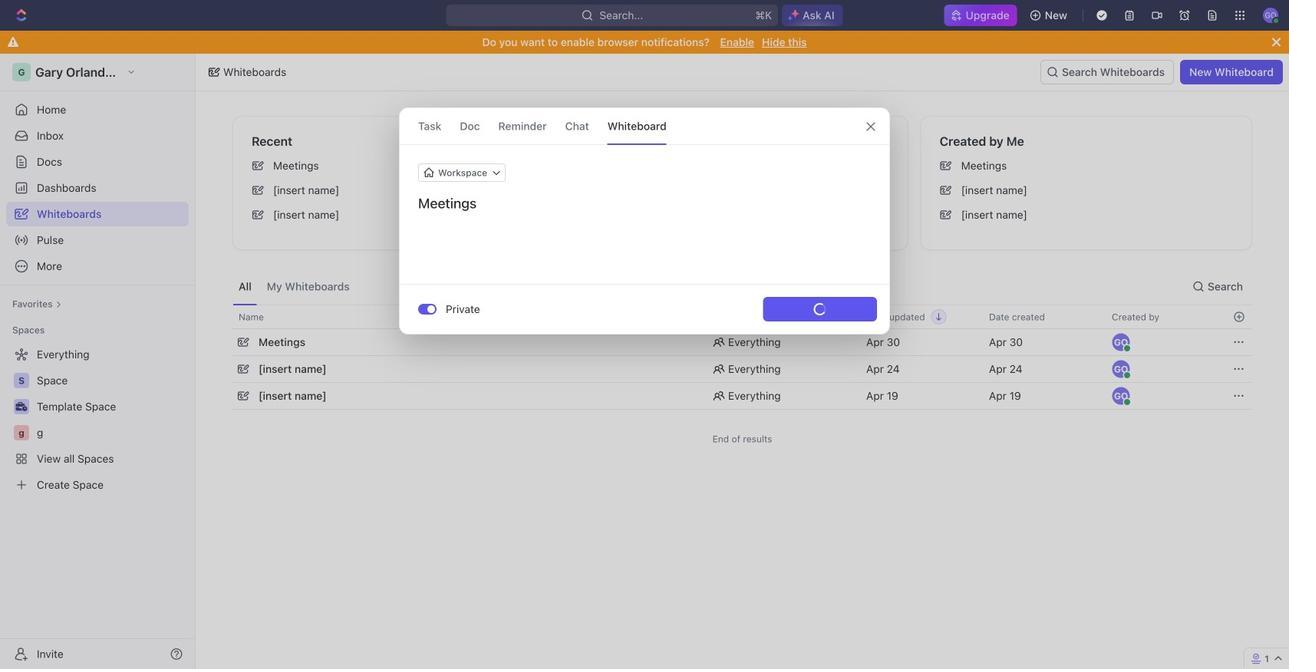 Task type: describe. For each thing, give the bounding box(es) containing it.
gary orlando, , online element for 3rd row from the top
[[1112, 360, 1132, 380]]

1 row from the top
[[233, 305, 1253, 329]]

gary orlando, , online image
[[1124, 344, 1132, 353]]

Name this Whiteboard... field
[[400, 194, 890, 213]]

tree inside "sidebar" navigation
[[6, 342, 189, 497]]



Task type: locate. For each thing, give the bounding box(es) containing it.
2 gary orlando, , online element from the top
[[1112, 360, 1132, 380]]

tree
[[6, 342, 189, 497]]

row
[[233, 305, 1253, 329], [233, 327, 1253, 358], [233, 354, 1253, 385], [233, 381, 1253, 411]]

dialog
[[399, 107, 891, 335]]

3 row from the top
[[233, 354, 1253, 385]]

tab list
[[233, 269, 356, 305]]

0 vertical spatial gary orlando, , online image
[[1124, 371, 1132, 380]]

1 gary orlando, , online element from the top
[[1112, 333, 1132, 353]]

sidebar navigation
[[0, 54, 196, 669]]

2 row from the top
[[233, 327, 1253, 358]]

2 vertical spatial gary orlando, , online element
[[1112, 387, 1132, 406]]

2 gary orlando, , online image from the top
[[1124, 398, 1132, 406]]

3 gary orlando, , online element from the top
[[1112, 387, 1132, 406]]

gary orlando, , online element for 3rd row from the bottom of the page
[[1112, 333, 1132, 353]]

table
[[233, 305, 1253, 411]]

1 vertical spatial gary orlando, , online image
[[1124, 398, 1132, 406]]

1 vertical spatial gary orlando, , online element
[[1112, 360, 1132, 380]]

1 gary orlando, , online image from the top
[[1124, 371, 1132, 380]]

4 row from the top
[[233, 381, 1253, 411]]

0 vertical spatial gary orlando, , online element
[[1112, 333, 1132, 353]]

gary orlando, , online element for fourth row from the top of the page
[[1112, 387, 1132, 406]]

gary orlando, , online image
[[1124, 371, 1132, 380], [1124, 398, 1132, 406]]

gary orlando, , online element
[[1112, 333, 1132, 353], [1112, 360, 1132, 380], [1112, 387, 1132, 406]]



Task type: vqa. For each thing, say whether or not it's contained in the screenshot.
Gary Orlando, , online icon to the bottom
yes



